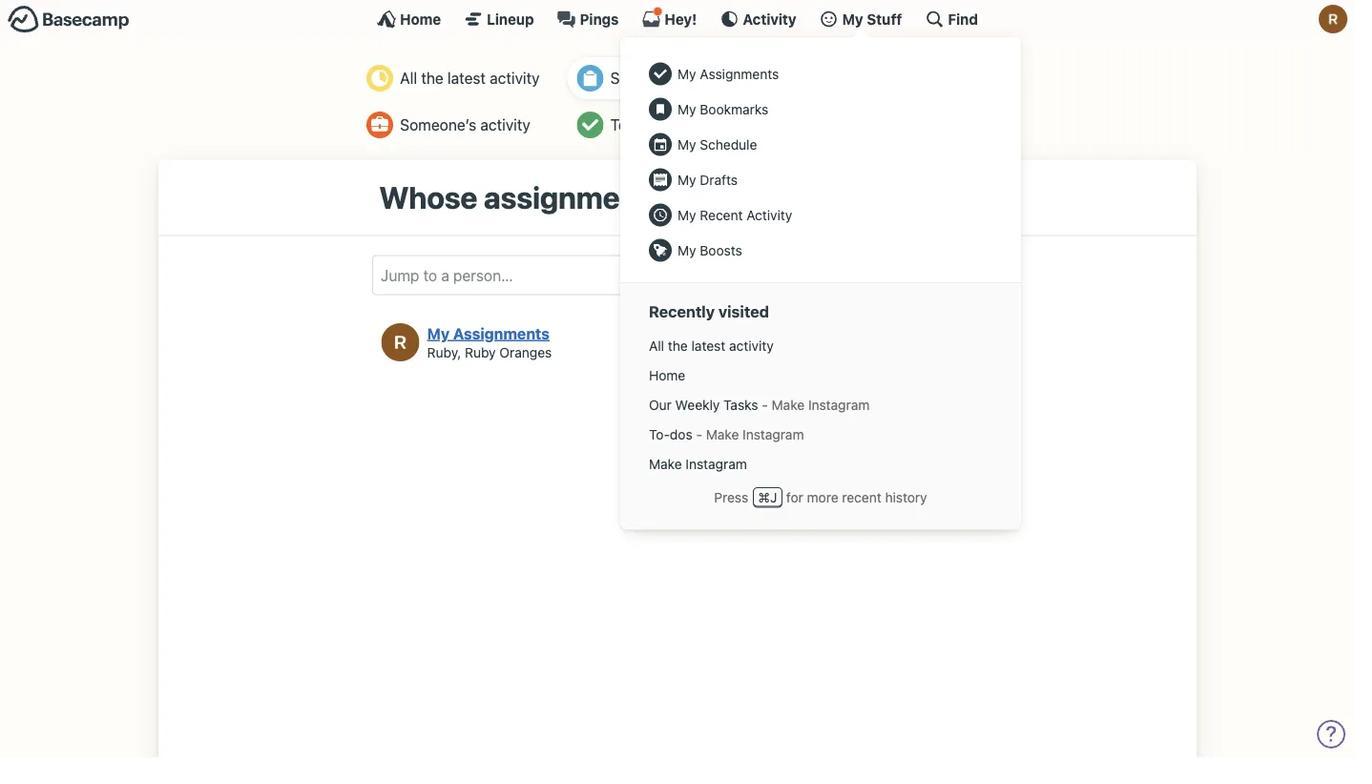 Task type: locate. For each thing, give the bounding box(es) containing it.
-
[[762, 397, 768, 413], [696, 427, 703, 443]]

pings
[[580, 11, 619, 27]]

my left boosts
[[678, 242, 696, 258]]

someone's right "person report" image
[[400, 116, 477, 134]]

2 horizontal spatial make
[[772, 397, 805, 413]]

home
[[400, 11, 441, 27], [649, 368, 686, 383]]

my left the stuff
[[842, 11, 864, 27]]

j
[[770, 490, 778, 505]]

all the latest activity link for someone's activity link
[[357, 57, 554, 99]]

someone's assignments
[[611, 69, 778, 87]]

find button
[[925, 10, 978, 29]]

assignments
[[700, 66, 779, 82], [453, 325, 550, 343]]

see?
[[910, 179, 976, 216]]

1 vertical spatial the
[[668, 338, 688, 354]]

assignments
[[691, 69, 778, 87], [484, 179, 665, 216]]

1 vertical spatial dos
[[670, 427, 693, 443]]

1 vertical spatial all the latest activity link
[[640, 331, 1002, 361]]

whose assignments would you like to see?
[[379, 179, 976, 216]]

my drafts link
[[640, 162, 1002, 198]]

home up our
[[649, 368, 686, 383]]

my assignments ruby,        ruby oranges
[[427, 325, 552, 360]]

2 vertical spatial instagram
[[686, 456, 747, 472]]

my bookmarks
[[678, 101, 769, 117]]

my down added
[[678, 137, 696, 152]]

0 horizontal spatial to-
[[611, 116, 634, 134]]

recent
[[842, 490, 882, 505]]

0 horizontal spatial all the latest activity
[[400, 69, 540, 87]]

latest
[[448, 69, 486, 87], [692, 338, 726, 354]]

1 horizontal spatial home
[[649, 368, 686, 383]]

my left recent
[[678, 207, 696, 223]]

all the latest activity link up someone's activity link
[[357, 57, 554, 99]]

to
[[875, 179, 904, 216]]

the inside 'recently visited pages' element
[[668, 338, 688, 354]]

all
[[400, 69, 417, 87], [649, 338, 664, 354]]

activity right recent
[[747, 207, 793, 223]]

activity up my assignments
[[743, 11, 797, 27]]

assignments up bookmarks
[[691, 69, 778, 87]]

instagram down our weekly tasks - make instagram
[[743, 427, 804, 443]]

home link up activity report image
[[377, 10, 441, 29]]

all the latest activity link
[[357, 57, 554, 99], [640, 331, 1002, 361]]

assignments for someone's
[[691, 69, 778, 87]]

1 horizontal spatial dos
[[670, 427, 693, 443]]

1 vertical spatial activity
[[481, 116, 530, 134]]

activity inside someone's activity link
[[481, 116, 530, 134]]

2 vertical spatial make
[[649, 456, 682, 472]]

to-
[[611, 116, 634, 134], [649, 427, 670, 443]]

instagram down to-dos - make instagram
[[686, 456, 747, 472]]

1 horizontal spatial all
[[649, 338, 664, 354]]

0 horizontal spatial dos
[[634, 116, 660, 134]]

my inside popup button
[[842, 11, 864, 27]]

ruby, ruby oranges image
[[381, 324, 420, 362]]

1 vertical spatial latest
[[692, 338, 726, 354]]

0 vertical spatial to-
[[611, 116, 634, 134]]

1 vertical spatial home
[[649, 368, 686, 383]]

press
[[714, 490, 749, 505]]

make down tasks on the right of the page
[[706, 427, 739, 443]]

1 vertical spatial someone's
[[400, 116, 477, 134]]

my for my assignments
[[678, 66, 696, 82]]

bookmarks
[[700, 101, 769, 117]]

1 horizontal spatial latest
[[692, 338, 726, 354]]

1 horizontal spatial assignments
[[691, 69, 778, 87]]

my drafts
[[678, 172, 738, 188]]

my boosts
[[678, 242, 742, 258]]

1 horizontal spatial assignments
[[700, 66, 779, 82]]

0 vertical spatial -
[[762, 397, 768, 413]]

0 vertical spatial activity
[[743, 11, 797, 27]]

weekly
[[675, 397, 720, 413]]

make down our
[[649, 456, 682, 472]]

hey! button
[[642, 7, 697, 29]]

0 vertical spatial home link
[[377, 10, 441, 29]]

assignments up bookmarks
[[700, 66, 779, 82]]

activity left todo image
[[481, 116, 530, 134]]

dos left added
[[634, 116, 660, 134]]

latest down recently visited
[[692, 338, 726, 354]]

1 vertical spatial -
[[696, 427, 703, 443]]

dos for -
[[670, 427, 693, 443]]

Jump to a person… text field
[[372, 255, 983, 295]]

2 vertical spatial activity
[[729, 338, 774, 354]]

recently
[[649, 303, 715, 321]]

home link
[[377, 10, 441, 29], [640, 361, 1002, 391]]

0 horizontal spatial home link
[[377, 10, 441, 29]]

someone's
[[611, 69, 687, 87], [400, 116, 477, 134]]

dos inside 'recently visited pages' element
[[670, 427, 693, 443]]

0 vertical spatial dos
[[634, 116, 660, 134]]

0 vertical spatial all the latest activity link
[[357, 57, 554, 99]]

home link up our weekly tasks - make instagram
[[640, 361, 1002, 391]]

activity
[[490, 69, 540, 87], [481, 116, 530, 134], [729, 338, 774, 354]]

1 horizontal spatial someone's
[[611, 69, 687, 87]]

my assignments
[[678, 66, 779, 82]]

my up my bookmarks
[[678, 66, 696, 82]]

my boosts link
[[640, 233, 1002, 268]]

reports image
[[837, 65, 864, 92]]

all the latest activity inside 'recently visited pages' element
[[649, 338, 774, 354]]

to- inside 'recently visited pages' element
[[649, 427, 670, 443]]

0 vertical spatial latest
[[448, 69, 486, 87]]

schedule image
[[837, 112, 864, 138]]

0 horizontal spatial home
[[400, 11, 441, 27]]

0 horizontal spatial assignments
[[453, 325, 550, 343]]

all the latest activity link down visited on the top right
[[640, 331, 1002, 361]]

1 horizontal spatial all the latest activity
[[649, 338, 774, 354]]

my for my bookmarks
[[678, 101, 696, 117]]

1 vertical spatial assignments
[[453, 325, 550, 343]]

someone's right assignment image
[[611, 69, 687, 87]]

someone's activity link
[[357, 104, 554, 146]]

0 horizontal spatial someone's
[[400, 116, 477, 134]]

1 vertical spatial all
[[649, 338, 664, 354]]

0 vertical spatial instagram
[[808, 397, 870, 413]]

assignments down todo image
[[484, 179, 665, 216]]

assignment image
[[577, 65, 604, 92]]

all right activity report image
[[400, 69, 417, 87]]

lineup
[[487, 11, 534, 27]]

stuff
[[867, 11, 902, 27]]

1 horizontal spatial home link
[[640, 361, 1002, 391]]

1 vertical spatial activity
[[747, 207, 793, 223]]

- up make instagram
[[696, 427, 703, 443]]

the down recently
[[668, 338, 688, 354]]

assignments for my assignments
[[700, 66, 779, 82]]

would
[[671, 179, 757, 216]]

activity down "lineup"
[[490, 69, 540, 87]]

activity
[[743, 11, 797, 27], [747, 207, 793, 223]]

0 vertical spatial someone's
[[611, 69, 687, 87]]

dos
[[634, 116, 660, 134], [670, 427, 693, 443]]

dos down weekly
[[670, 427, 693, 443]]

the
[[421, 69, 444, 87], [668, 338, 688, 354]]

0 vertical spatial the
[[421, 69, 444, 87]]

my up ruby,
[[427, 325, 450, 343]]

make instagram link
[[640, 450, 1002, 479]]

assignments inside my assignments ruby,        ruby oranges
[[453, 325, 550, 343]]

make
[[772, 397, 805, 413], [706, 427, 739, 443], [649, 456, 682, 472]]

1 vertical spatial home link
[[640, 361, 1002, 391]]

all the latest activity up someone's activity
[[400, 69, 540, 87]]

activity inside 'recently visited pages' element
[[729, 338, 774, 354]]

home left lineup link
[[400, 11, 441, 27]]

0 vertical spatial assignments
[[700, 66, 779, 82]]

make right tasks on the right of the page
[[772, 397, 805, 413]]

⌘
[[758, 490, 770, 505]]

0 horizontal spatial -
[[696, 427, 703, 443]]

tasks
[[724, 397, 758, 413]]

all inside 'recently visited pages' element
[[649, 338, 664, 354]]

0 vertical spatial assignments
[[691, 69, 778, 87]]

my
[[842, 11, 864, 27], [678, 66, 696, 82], [678, 101, 696, 117], [678, 137, 696, 152], [678, 172, 696, 188], [678, 207, 696, 223], [678, 242, 696, 258], [427, 325, 450, 343]]

1 vertical spatial all the latest activity
[[649, 338, 774, 354]]

all down recently
[[649, 338, 664, 354]]

my down "someone's assignments" link at the top of the page
[[678, 101, 696, 117]]

activity down visited on the top right
[[729, 338, 774, 354]]

instagram
[[808, 397, 870, 413], [743, 427, 804, 443], [686, 456, 747, 472]]

1 vertical spatial to-
[[649, 427, 670, 443]]

more
[[807, 490, 839, 505]]

all the latest activity
[[400, 69, 540, 87], [649, 338, 774, 354]]

0 horizontal spatial make
[[649, 456, 682, 472]]

latest up someone's activity
[[448, 69, 486, 87]]

1 vertical spatial assignments
[[484, 179, 665, 216]]

0 horizontal spatial all
[[400, 69, 417, 87]]

- right tasks on the right of the page
[[762, 397, 768, 413]]

to-dos - make instagram
[[649, 427, 804, 443]]

my left drafts
[[678, 172, 696, 188]]

0 vertical spatial home
[[400, 11, 441, 27]]

1 horizontal spatial to-
[[649, 427, 670, 443]]

someone's activity
[[400, 116, 530, 134]]

oranges
[[500, 344, 552, 360]]

home inside 'recently visited pages' element
[[649, 368, 686, 383]]

0 horizontal spatial assignments
[[484, 179, 665, 216]]

my assignments link
[[640, 56, 1002, 92]]

assignments inside my stuff 'element'
[[700, 66, 779, 82]]

1 horizontal spatial all the latest activity link
[[640, 331, 1002, 361]]

drafts
[[700, 172, 738, 188]]

instagram up make instagram link
[[808, 397, 870, 413]]

the up someone's activity link
[[421, 69, 444, 87]]

to- down our
[[649, 427, 670, 443]]

to- right todo image
[[611, 116, 634, 134]]

1 horizontal spatial the
[[668, 338, 688, 354]]

all the latest activity down recently visited
[[649, 338, 774, 354]]

0 vertical spatial activity
[[490, 69, 540, 87]]

0 horizontal spatial all the latest activity link
[[357, 57, 554, 99]]

1 horizontal spatial make
[[706, 427, 739, 443]]

assignments up ruby
[[453, 325, 550, 343]]

someone's for someone's assignments
[[611, 69, 687, 87]]

to- for to-dos - make instagram
[[649, 427, 670, 443]]



Task type: vqa. For each thing, say whether or not it's contained in the screenshot.
done.
no



Task type: describe. For each thing, give the bounding box(es) containing it.
added
[[664, 116, 707, 134]]

whose
[[379, 179, 478, 216]]

main element
[[0, 0, 1356, 530]]

ruby image
[[1319, 5, 1348, 33]]

my for my boosts
[[678, 242, 696, 258]]

to-dos added & completed link
[[568, 104, 814, 146]]

completed
[[726, 116, 800, 134]]

hey!
[[665, 11, 697, 27]]

my for my recent activity
[[678, 207, 696, 223]]

my stuff element
[[640, 56, 1002, 268]]

our weekly tasks - make instagram
[[649, 397, 870, 413]]

you
[[763, 179, 814, 216]]

activity report image
[[367, 65, 394, 92]]

my for my drafts
[[678, 172, 696, 188]]

history
[[885, 490, 928, 505]]

boosts
[[700, 242, 742, 258]]

for
[[786, 490, 804, 505]]

1 vertical spatial instagram
[[743, 427, 804, 443]]

1 vertical spatial make
[[706, 427, 739, 443]]

schedule
[[700, 137, 757, 152]]

my recent activity
[[678, 207, 793, 223]]

0 vertical spatial all
[[400, 69, 417, 87]]

activity link
[[720, 10, 797, 29]]

my inside my assignments ruby,        ruby oranges
[[427, 325, 450, 343]]

todo image
[[577, 112, 604, 138]]

my schedule link
[[640, 127, 1002, 162]]

find
[[948, 11, 978, 27]]

my for my schedule
[[678, 137, 696, 152]]

my recent activity link
[[640, 198, 1002, 233]]

assignments for my assignments ruby,        ruby oranges
[[453, 325, 550, 343]]

⌘ j for more recent history
[[758, 490, 928, 505]]

pings button
[[557, 10, 619, 29]]

lineup link
[[464, 10, 534, 29]]

0 vertical spatial all the latest activity
[[400, 69, 540, 87]]

1 horizontal spatial -
[[762, 397, 768, 413]]

my stuff
[[842, 11, 902, 27]]

0 horizontal spatial the
[[421, 69, 444, 87]]

latest inside 'recently visited pages' element
[[692, 338, 726, 354]]

visited
[[719, 303, 769, 321]]

to-dos added & completed
[[611, 116, 800, 134]]

&
[[711, 116, 722, 134]]

assignments for whose
[[484, 179, 665, 216]]

like
[[821, 179, 869, 216]]

all the latest activity link for the right home link
[[640, 331, 1002, 361]]

to- for to-dos added & completed
[[611, 116, 634, 134]]

ruby
[[465, 344, 496, 360]]

my for my stuff
[[842, 11, 864, 27]]

recently visited
[[649, 303, 769, 321]]

0 horizontal spatial latest
[[448, 69, 486, 87]]

recently visited pages element
[[640, 331, 1002, 479]]

my schedule
[[678, 137, 757, 152]]

recent
[[700, 207, 743, 223]]

person report image
[[367, 112, 394, 138]]

ruby,
[[427, 344, 461, 360]]

my stuff button
[[820, 10, 902, 29]]

someone's assignments link
[[568, 57, 814, 99]]

switch accounts image
[[8, 5, 130, 34]]

make instagram
[[649, 456, 747, 472]]

dos for added
[[634, 116, 660, 134]]

our
[[649, 397, 672, 413]]

my bookmarks link
[[640, 92, 1002, 127]]

activity inside my stuff 'element'
[[747, 207, 793, 223]]

someone's for someone's activity
[[400, 116, 477, 134]]

0 vertical spatial make
[[772, 397, 805, 413]]



